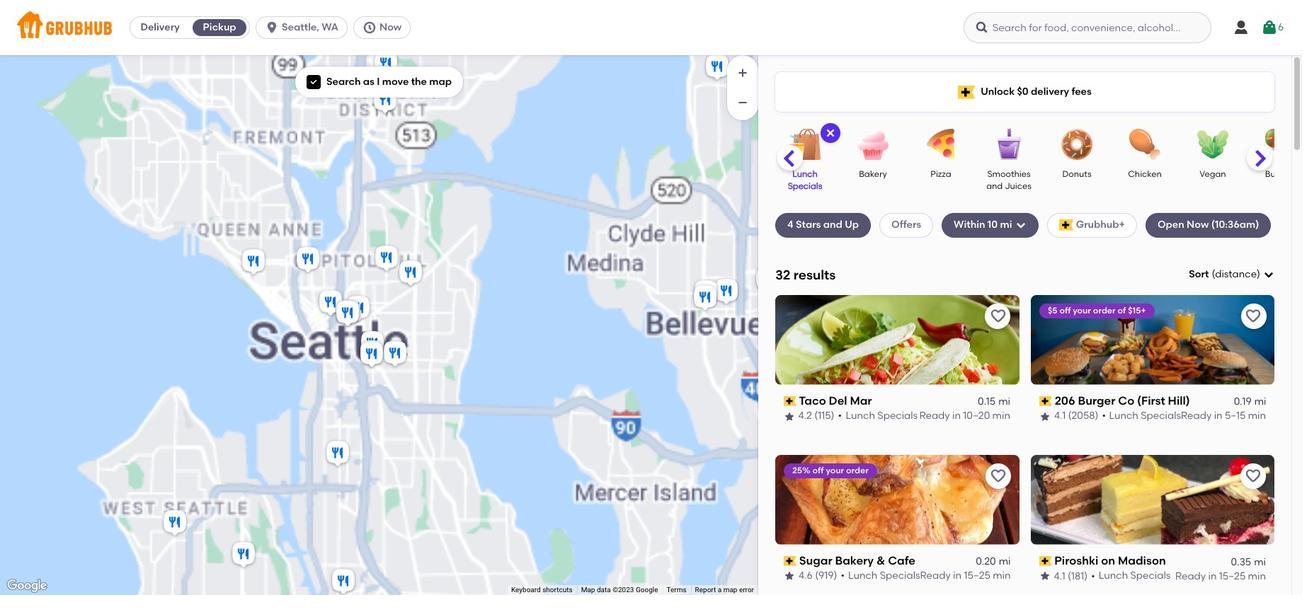Task type: vqa. For each thing, say whether or not it's contained in the screenshot.
svg icon corresponding to Seattle, WA
no



Task type: locate. For each thing, give the bounding box(es) containing it.
1 horizontal spatial order
[[1093, 306, 1116, 316]]

4.1 left (181)
[[1055, 570, 1066, 583]]

min for piroshki on madison
[[1249, 570, 1267, 583]]

2 15–25 from the left
[[1220, 570, 1246, 583]]

save this restaurant image
[[990, 468, 1007, 485]]

bakery image
[[849, 129, 898, 160]]

4.1 for 206 burger co (first hill)
[[1055, 410, 1066, 423]]

seattle, wa button
[[256, 16, 353, 39]]

ready in 15–25 min for sugar bakery & cafe
[[921, 570, 1011, 583]]

1 vertical spatial 4.1
[[1055, 570, 1066, 583]]

1 horizontal spatial grubhub plus flag logo image
[[1059, 220, 1074, 231]]

4.1 down '206'
[[1055, 410, 1066, 423]]

smoothies and juices image
[[985, 129, 1034, 160]]

grubhub plus flag logo image
[[959, 85, 976, 99], [1059, 220, 1074, 231]]

map
[[430, 76, 452, 88], [724, 587, 738, 594]]

unlock
[[981, 86, 1015, 98]]

open now (10:36am)
[[1158, 219, 1260, 231]]

to
[[1176, 544, 1186, 556]]

1 horizontal spatial now
[[1187, 219, 1210, 231]]

subscription pass image
[[784, 397, 797, 407], [1040, 397, 1052, 407]]

off right $5
[[1060, 306, 1071, 316]]

0 horizontal spatial ready in 15–25 min
[[921, 570, 1011, 583]]

thanh vi image
[[352, 333, 380, 364]]

1 horizontal spatial ready in 15–25 min
[[1176, 570, 1267, 583]]

• lunch specials for co
[[1102, 410, 1182, 423]]

grubhub plus flag logo image left "grubhub+"
[[1059, 220, 1074, 231]]

terms link
[[667, 587, 687, 594]]

svg image
[[1233, 19, 1250, 36], [1262, 19, 1279, 36], [363, 21, 377, 35], [976, 21, 990, 35], [1016, 220, 1027, 231]]

•
[[839, 410, 843, 423], [1102, 410, 1106, 423], [841, 570, 845, 583], [1092, 570, 1096, 583]]

0.35
[[1232, 556, 1252, 568]]

early bird cafe image
[[659, 80, 687, 111]]

fees
[[1072, 86, 1092, 98]]

svg image left seattle,
[[265, 21, 279, 35]]

chicken
[[1129, 169, 1162, 179]]

subscription pass image for piroshki on madison
[[1040, 557, 1052, 567]]

ready
[[920, 410, 951, 423], [1182, 410, 1212, 423], [921, 570, 951, 583], [1176, 570, 1207, 583]]

map right a
[[724, 587, 738, 594]]

1 vertical spatial grubhub plus flag logo image
[[1059, 220, 1074, 231]]

order for bakery
[[847, 466, 869, 476]]

ready in 15–25 min down the 0.35
[[1176, 570, 1267, 583]]

0.15
[[979, 396, 997, 408]]

subscription pass image left sugar
[[784, 557, 797, 567]]

minus icon image
[[736, 96, 750, 110]]

ready in 15–25 min
[[921, 570, 1011, 583], [1176, 570, 1267, 583]]

&
[[877, 554, 886, 568]]

and
[[987, 182, 1003, 192], [824, 219, 843, 231]]

svg image inside seattle, wa button
[[265, 21, 279, 35]]

25%
[[793, 466, 811, 476]]

donuts image
[[1053, 129, 1102, 160]]

• lunch specials down the mar
[[839, 410, 918, 423]]

sort ( distance )
[[1190, 269, 1261, 281]]

mi right 0.15
[[999, 396, 1011, 408]]

error
[[740, 587, 754, 594]]

Search for food, convenience, alcohol... search field
[[964, 12, 1212, 43]]

(10:36am)
[[1212, 219, 1260, 231]]

0 vertical spatial your
[[1073, 306, 1091, 316]]

1 vertical spatial your
[[826, 466, 845, 476]]

specials left ready in 10–20 min in the right bottom of the page
[[878, 410, 918, 423]]

(181)
[[1068, 570, 1088, 583]]

pokeworks image
[[648, 284, 676, 316]]

wa
[[322, 21, 339, 33]]

romano pizza & pasta image
[[238, 513, 266, 544]]

mi
[[1001, 219, 1013, 231], [999, 396, 1011, 408], [1255, 396, 1267, 408], [999, 556, 1011, 568], [1255, 556, 1267, 568]]

ready in 5–15 min
[[1182, 410, 1267, 423]]

mi for taco del mar
[[999, 396, 1011, 408]]

15–25 down 0.20
[[964, 570, 991, 583]]

a pizza mart image
[[364, 77, 393, 108]]

bakery down bakery image
[[859, 169, 888, 179]]

distance
[[1216, 269, 1258, 281]]

save this restaurant image for piroshki on madison
[[1245, 468, 1262, 485]]

min down 0.20 mi
[[993, 570, 1011, 583]]

0 vertical spatial and
[[987, 182, 1003, 192]]

1 horizontal spatial subscription pass image
[[1040, 397, 1052, 407]]

0 horizontal spatial grubhub plus flag logo image
[[959, 85, 976, 99]]

svg image
[[265, 21, 279, 35], [310, 78, 318, 87], [825, 128, 837, 139], [1264, 269, 1275, 281]]

4.2
[[799, 410, 813, 423]]

206 burger co (first hill) image
[[330, 299, 359, 330]]

sugar bakery & cafe logo image
[[776, 455, 1020, 545]]

1 horizontal spatial your
[[1073, 306, 1091, 316]]

grubhub plus flag logo image for grubhub+
[[1059, 220, 1074, 231]]

star icon image left 4.1 (2058)
[[1040, 411, 1051, 423]]

specials down madison
[[1131, 570, 1171, 583]]

and left up
[[824, 219, 843, 231]]

grubhub plus flag logo image left unlock at the right top of the page
[[959, 85, 976, 99]]

now up search as i move the map
[[380, 21, 402, 33]]

• for burger
[[1102, 410, 1106, 423]]

0 horizontal spatial subscription pass image
[[784, 397, 797, 407]]

map
[[581, 587, 595, 594]]

min down '0.35 mi'
[[1249, 570, 1267, 583]]

within 10 mi
[[954, 219, 1013, 231]]

1 horizontal spatial subscription pass image
[[1040, 557, 1052, 567]]

specials for 206 burger co (first hill)
[[1141, 410, 1182, 423]]

1 horizontal spatial and
[[987, 182, 1003, 192]]

pizza image
[[917, 129, 966, 160]]

min down 0.15 mi
[[993, 410, 1011, 423]]

star icon image for 206 burger co (first hill)
[[1040, 411, 1051, 423]]

in for piroshki on madison
[[1209, 570, 1217, 583]]

order
[[1093, 306, 1116, 316], [847, 466, 869, 476]]

specials down (first
[[1141, 410, 1182, 423]]

order left of
[[1093, 306, 1116, 316]]

(
[[1212, 269, 1216, 281]]

co
[[1118, 394, 1135, 408]]

save this restaurant button
[[986, 304, 1011, 329], [1241, 304, 1267, 329], [986, 464, 1011, 489], [1241, 464, 1267, 489]]

svg image inside now button
[[363, 21, 377, 35]]

star icon image left 4.2
[[784, 411, 796, 423]]

data
[[597, 587, 611, 594]]

• down del
[[839, 410, 843, 423]]

none field containing sort
[[1190, 268, 1275, 282]]

specials for sugar bakery & cafe
[[880, 570, 921, 583]]

min for 206 burger co (first hill)
[[1249, 410, 1267, 423]]

2 subscription pass image from the left
[[1040, 557, 1052, 567]]

1 subscription pass image from the left
[[784, 557, 797, 567]]

• down burger
[[1102, 410, 1106, 423]]

mi right the 0.35
[[1255, 556, 1267, 568]]

lunch down 206 burger co (first hill)
[[1110, 410, 1139, 423]]

lunch down "piroshki on madison"
[[1099, 570, 1129, 583]]

• for on
[[1092, 570, 1096, 583]]

0 horizontal spatial off
[[813, 466, 824, 476]]

plus icon image
[[736, 66, 750, 80]]

subscription pass image left '206'
[[1040, 397, 1052, 407]]

• right (919)
[[841, 570, 845, 583]]

now
[[380, 21, 402, 33], [1187, 219, 1210, 231]]

now right open
[[1187, 219, 1210, 231]]

0 vertical spatial 4.1
[[1055, 410, 1066, 423]]

mar
[[851, 394, 873, 408]]

in
[[953, 410, 962, 423], [1215, 410, 1223, 423], [954, 570, 962, 583], [1209, 570, 1217, 583]]

subscription pass image for sugar bakery & cafe
[[784, 557, 797, 567]]

• for bakery
[[841, 570, 845, 583]]

report a map error
[[695, 587, 754, 594]]

min down 0.19 mi
[[1249, 410, 1267, 423]]

1 vertical spatial now
[[1187, 219, 1210, 231]]

bakery left &
[[836, 554, 874, 568]]

15–25
[[964, 570, 991, 583], [1220, 570, 1246, 583]]

• lunch specials down &
[[841, 570, 921, 583]]

google image
[[4, 577, 50, 596]]

15–25 down the 0.35
[[1220, 570, 1246, 583]]

taco del mar image
[[315, 289, 343, 320]]

vegan
[[1200, 169, 1227, 179]]

svg image left search
[[310, 78, 318, 87]]

1 horizontal spatial off
[[1060, 306, 1071, 316]]

off
[[1060, 306, 1071, 316], [813, 466, 824, 476]]

ready in 10–20 min
[[920, 410, 1011, 423]]

save this restaurant image down )
[[1245, 308, 1262, 325]]

2 ready in 15–25 min from the left
[[1176, 570, 1267, 583]]

delivery
[[1031, 86, 1070, 98]]

2 4.1 from the top
[[1055, 570, 1066, 583]]

lunch down the mar
[[846, 410, 876, 423]]

subscription pass image
[[784, 557, 797, 567], [1040, 557, 1052, 567]]

your right $5
[[1073, 306, 1091, 316]]

off right 25%
[[813, 466, 824, 476]]

1 vertical spatial map
[[724, 587, 738, 594]]

0.15 mi
[[979, 396, 1011, 408]]

star icon image for taco del mar
[[784, 411, 796, 423]]

lunch specials image
[[781, 129, 830, 160]]

specials for taco del mar
[[878, 410, 918, 423]]

1 horizontal spatial 15–25
[[1220, 570, 1246, 583]]

keyboard
[[511, 587, 541, 594]]

map data ©2023 google
[[581, 587, 659, 594]]

lunch down lunch specials image
[[793, 169, 818, 179]]

order right 25%
[[847, 466, 869, 476]]

1 vertical spatial off
[[813, 466, 824, 476]]

0 horizontal spatial now
[[380, 21, 402, 33]]

stars
[[796, 219, 821, 231]]

• lunch specials down (first
[[1102, 410, 1182, 423]]

lunch down sugar bakery & cafe at the bottom right
[[849, 570, 878, 583]]

1 ready in 15–25 min from the left
[[921, 570, 1011, 583]]

save this restaurant image
[[990, 308, 1007, 325], [1245, 308, 1262, 325], [1245, 468, 1262, 485]]

off for sugar
[[813, 466, 824, 476]]

piroshki on madison image
[[340, 294, 368, 326]]

• lunch specials for &
[[841, 570, 921, 583]]

0 vertical spatial map
[[430, 76, 452, 88]]

None field
[[1190, 268, 1275, 282]]

0 horizontal spatial subscription pass image
[[784, 557, 797, 567]]

4.6
[[799, 570, 813, 583]]

search
[[327, 76, 361, 88]]

mi for sugar bakery & cafe
[[999, 556, 1011, 568]]

mi right 0.19
[[1255, 396, 1267, 408]]

ready in 15–25 min down 0.20
[[921, 570, 1011, 583]]

0 vertical spatial grubhub plus flag logo image
[[959, 85, 976, 99]]

1 4.1 from the top
[[1055, 410, 1066, 423]]

0 horizontal spatial and
[[824, 219, 843, 231]]

0 horizontal spatial 15–25
[[964, 570, 991, 583]]

0 horizontal spatial your
[[826, 466, 845, 476]]

(115)
[[815, 410, 835, 423]]

your right 25%
[[826, 466, 845, 476]]

smoothies
[[988, 169, 1031, 179]]

star icon image left 4.1 (181)
[[1040, 571, 1051, 583]]

0.19
[[1234, 396, 1252, 408]]

1 subscription pass image from the left
[[784, 397, 797, 407]]

2 subscription pass image from the left
[[1040, 397, 1052, 407]]

0 horizontal spatial map
[[430, 76, 452, 88]]

1 vertical spatial and
[[824, 219, 843, 231]]

bakery
[[859, 169, 888, 179], [836, 554, 874, 568]]

seattle,
[[282, 21, 319, 33]]

4
[[788, 219, 794, 231]]

burritos image
[[1257, 129, 1303, 160]]

subscription pass image left taco
[[784, 397, 797, 407]]

• lunch specials down madison
[[1092, 570, 1171, 583]]

0.19 mi
[[1234, 396, 1267, 408]]

$5 off your order of $15+
[[1048, 306, 1146, 316]]

now inside button
[[380, 21, 402, 33]]

save this restaurant image left $5
[[990, 308, 1007, 325]]

• right (181)
[[1092, 570, 1096, 583]]

map right the
[[430, 76, 452, 88]]

great american diner bar image
[[177, 485, 205, 516]]

specials down cafe
[[880, 570, 921, 583]]

pizza
[[931, 169, 952, 179]]

1 15–25 from the left
[[964, 570, 991, 583]]

ready for sugar bakery & cafe
[[921, 570, 951, 583]]

(2058)
[[1068, 410, 1099, 423]]

star icon image
[[784, 411, 796, 423], [1040, 411, 1051, 423], [784, 571, 796, 583], [1040, 571, 1051, 583]]

star icon image left 4.6
[[784, 571, 796, 583]]

your
[[1073, 306, 1091, 316], [826, 466, 845, 476]]

save this restaurant image down the 5–15
[[1245, 468, 1262, 485]]

0 vertical spatial order
[[1093, 306, 1116, 316]]

• for del
[[839, 410, 843, 423]]

subscription pass image left piroshki
[[1040, 557, 1052, 567]]

up
[[845, 219, 859, 231]]

the
[[411, 76, 427, 88]]

0.35 mi
[[1232, 556, 1267, 568]]

and down smoothies
[[987, 182, 1003, 192]]

0 horizontal spatial order
[[847, 466, 869, 476]]

0.20 mi
[[976, 556, 1011, 568]]

chicken image
[[1121, 129, 1170, 160]]

cheeky cafe image
[[372, 334, 401, 365]]

0 vertical spatial off
[[1060, 306, 1071, 316]]

star icon image for sugar bakery & cafe
[[784, 571, 796, 583]]

0 vertical spatial now
[[380, 21, 402, 33]]

1 vertical spatial order
[[847, 466, 869, 476]]

mi right 0.20
[[999, 556, 1011, 568]]



Task type: describe. For each thing, give the bounding box(es) containing it.
pho ever image
[[704, 268, 732, 299]]

6 button
[[1262, 15, 1284, 40]]

offers
[[892, 219, 922, 231]]

unlock $0 delivery fees
[[981, 86, 1092, 98]]

vegan image
[[1189, 129, 1238, 160]]

shortcuts
[[543, 587, 573, 594]]

206
[[1055, 394, 1076, 408]]

on
[[1102, 554, 1116, 568]]

• lunch specials for madison
[[1092, 570, 1171, 583]]

smoothies and juices
[[987, 169, 1032, 192]]

piroshki on madison
[[1055, 554, 1167, 568]]

0.20
[[976, 556, 997, 568]]

move
[[382, 76, 409, 88]]

search as i move the map
[[327, 76, 452, 88]]

proceed
[[1133, 544, 1174, 556]]

$15+
[[1128, 306, 1146, 316]]

proceed to checkout
[[1133, 544, 1236, 556]]

15–25 for piroshki on madison
[[1220, 570, 1246, 583]]

save this restaurant button left $5
[[986, 304, 1011, 329]]

grubhub plus flag logo image for unlock $0 delivery fees
[[959, 85, 976, 99]]

(first
[[1137, 394, 1166, 408]]

hurry curry of tokyo image
[[295, 251, 323, 282]]

as
[[363, 76, 375, 88]]

lunch specials
[[788, 169, 823, 192]]

ready in 15–25 min for piroshki on madison
[[1176, 570, 1267, 583]]

$5
[[1048, 306, 1058, 316]]

• lunch specials for mar
[[839, 410, 918, 423]]

specials up the stars
[[788, 182, 823, 192]]

6
[[1279, 21, 1284, 33]]

mi for piroshki on madison
[[1255, 556, 1267, 568]]

a
[[718, 587, 722, 594]]

save this restaurant image for taco del mar
[[990, 308, 1007, 325]]

del
[[830, 394, 848, 408]]

lunch for sugar bakery & cafe
[[849, 570, 878, 583]]

madison
[[1119, 554, 1167, 568]]

svg image left bakery image
[[825, 128, 837, 139]]

4.2 (115)
[[799, 410, 835, 423]]

open
[[1158, 219, 1185, 231]]

memo's mexican food image
[[363, 90, 391, 121]]

10
[[988, 219, 998, 231]]

subscription pass image for taco del mar
[[784, 397, 797, 407]]

4.1 (181)
[[1055, 570, 1088, 583]]

papa johns image
[[386, 262, 415, 294]]

(919)
[[816, 570, 838, 583]]

svg image right )
[[1264, 269, 1275, 281]]

donuts
[[1063, 169, 1092, 179]]

delivery button
[[130, 16, 190, 39]]

ready for piroshki on madison
[[1176, 570, 1207, 583]]

subscription pass image for 206 burger co (first hill)
[[1040, 397, 1052, 407]]

keyboard shortcuts button
[[511, 586, 573, 596]]

sugar
[[800, 554, 833, 568]]

206 burger co (first hill) logo image
[[1031, 295, 1275, 385]]

terms
[[667, 587, 687, 594]]

)
[[1258, 269, 1261, 281]]

206 burger co (first hill)
[[1055, 394, 1190, 408]]

harried & hungry image
[[327, 537, 355, 568]]

jewel of india image
[[364, 95, 392, 126]]

in for 206 burger co (first hill)
[[1215, 410, 1223, 423]]

lunch inside lunch specials
[[793, 169, 818, 179]]

chu minh tofu & vegan deli image
[[352, 335, 380, 366]]

save this restaurant button down the 10–20
[[986, 464, 1011, 489]]

orient express image
[[322, 423, 350, 454]]

$0
[[1018, 86, 1029, 98]]

pickup
[[203, 21, 236, 33]]

report
[[695, 587, 716, 594]]

within
[[954, 219, 986, 231]]

map region
[[0, 0, 1193, 596]]

sugar bakery & cafe image
[[331, 298, 360, 329]]

min for sugar bakery & cafe
[[993, 570, 1011, 583]]

checkout
[[1189, 544, 1236, 556]]

4.1 (2058)
[[1055, 410, 1099, 423]]

juices
[[1005, 182, 1032, 192]]

0 vertical spatial bakery
[[859, 169, 888, 179]]

taco del mar logo image
[[776, 295, 1020, 385]]

results
[[794, 267, 836, 283]]

pickup button
[[190, 16, 249, 39]]

jucivana image
[[352, 326, 381, 357]]

15–25 for sugar bakery & cafe
[[964, 570, 991, 583]]

mi right 10
[[1001, 219, 1013, 231]]

specials for piroshki on madison
[[1131, 570, 1171, 583]]

lunch for piroshki on madison
[[1099, 570, 1129, 583]]

now button
[[353, 16, 417, 39]]

off for 206
[[1060, 306, 1071, 316]]

report a map error link
[[695, 587, 754, 594]]

your for bakery
[[826, 466, 845, 476]]

10–20
[[964, 410, 991, 423]]

burritos
[[1266, 169, 1297, 179]]

thanh vi restaurant image
[[364, 109, 392, 141]]

save this restaurant button down the 5–15
[[1241, 464, 1267, 489]]

svg image inside 6 button
[[1262, 19, 1279, 36]]

stella deli and market image
[[247, 253, 275, 284]]

mi for 206 burger co (first hill)
[[1255, 396, 1267, 408]]

star icon image for piroshki on madison
[[1040, 571, 1051, 583]]

tropical smoothie cafe image
[[649, 280, 677, 311]]

5–15
[[1226, 410, 1246, 423]]

sushi kudasai image
[[667, 279, 695, 311]]

i
[[377, 76, 380, 88]]

lunch for taco del mar
[[846, 410, 876, 423]]

delivery
[[141, 21, 180, 33]]

1 vertical spatial bakery
[[836, 554, 874, 568]]

piroshki
[[1055, 554, 1099, 568]]

burger
[[1078, 394, 1116, 408]]

4 stars and up
[[788, 219, 859, 231]]

your for burger
[[1073, 306, 1091, 316]]

of
[[1118, 306, 1126, 316]]

ready for 206 burger co (first hill)
[[1182, 410, 1212, 423]]

4.6 (919)
[[799, 570, 838, 583]]

25% off your order
[[793, 466, 869, 476]]

proceed to checkout button
[[1089, 538, 1279, 563]]

lunch for 206 burger co (first hill)
[[1110, 410, 1139, 423]]

and inside smoothies and juices
[[987, 182, 1003, 192]]

taco del mar
[[800, 394, 873, 408]]

1 horizontal spatial map
[[724, 587, 738, 594]]

grubhub+
[[1077, 219, 1126, 231]]

4.1 for piroshki on madison
[[1055, 570, 1066, 583]]

piroshki on madison logo image
[[1031, 455, 1275, 545]]

keyboard shortcuts
[[511, 587, 573, 594]]

taco
[[800, 394, 827, 408]]

palermo pizza & pasta image
[[364, 249, 393, 280]]

sugar bakery & cafe
[[800, 554, 916, 568]]

in for sugar bakery & cafe
[[954, 570, 962, 583]]

hill)
[[1168, 394, 1190, 408]]

in for taco del mar
[[953, 410, 962, 423]]

min for taco del mar
[[993, 410, 1011, 423]]

seattle, wa
[[282, 21, 339, 33]]

ready for taco del mar
[[920, 410, 951, 423]]

order for burger
[[1093, 306, 1116, 316]]

main navigation navigation
[[0, 0, 1303, 55]]

save this restaurant button down )
[[1241, 304, 1267, 329]]

google
[[636, 587, 659, 594]]



